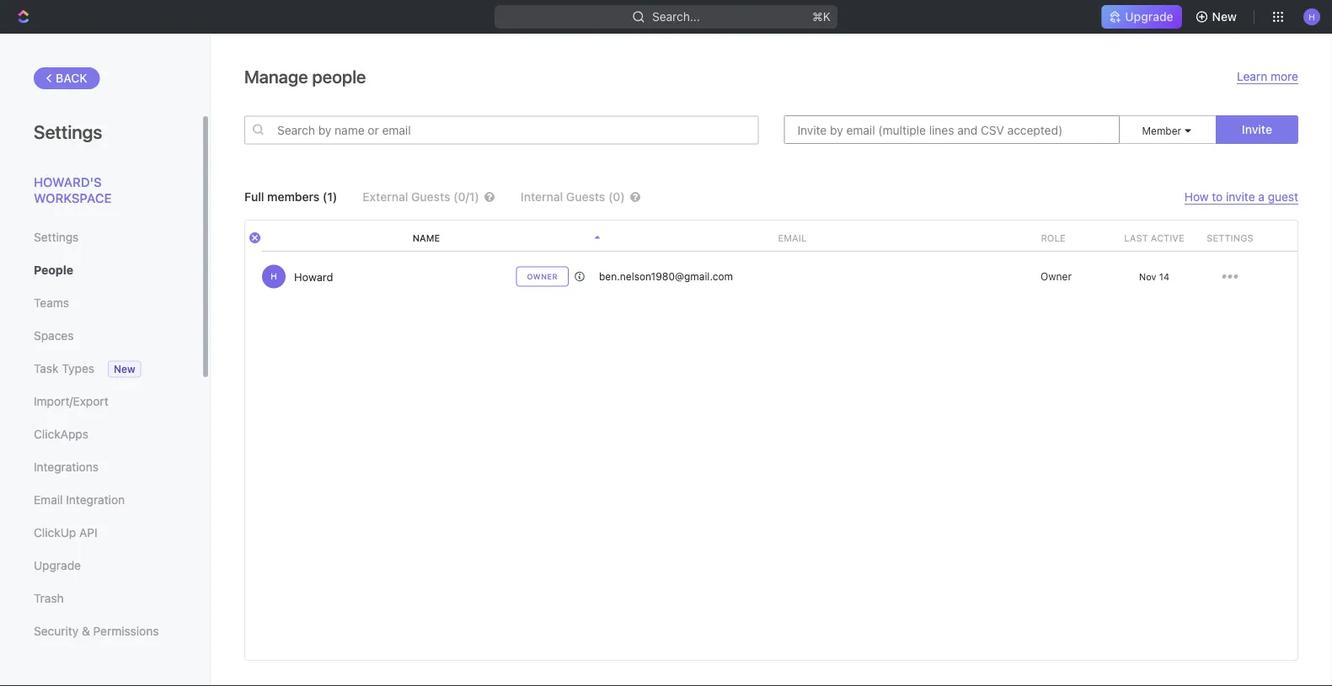 Task type: vqa. For each thing, say whether or not it's contained in the screenshot.
22 element
no



Task type: locate. For each thing, give the bounding box(es) containing it.
upgrade inside settings element
[[34, 559, 81, 573]]

full members (1) button
[[244, 190, 337, 204]]

1 horizontal spatial new
[[1213, 10, 1237, 24]]

guests left (0)
[[566, 190, 605, 204]]

invite
[[1226, 190, 1256, 204]]

name
[[413, 233, 440, 244]]

Search by name or email text field
[[244, 116, 759, 145]]

upgrade link left new button
[[1102, 5, 1182, 29]]

0 vertical spatial upgrade
[[1126, 10, 1174, 24]]

new
[[1213, 10, 1237, 24], [114, 364, 135, 376]]

more
[[1271, 70, 1299, 83]]

spaces link
[[34, 322, 168, 351]]

trash
[[34, 592, 64, 606]]

upgrade left new button
[[1126, 10, 1174, 24]]

1 vertical spatial upgrade link
[[34, 552, 168, 581]]

settings element
[[0, 34, 211, 687]]

clickup api link
[[34, 519, 168, 548]]

owner down the "role"
[[1041, 271, 1072, 283]]

1 guests from the left
[[411, 190, 451, 204]]

h
[[1309, 12, 1316, 21], [271, 272, 277, 282]]

external guests (0/1) button
[[363, 190, 496, 204]]

upgrade link down clickup api link
[[34, 552, 168, 581]]

types
[[62, 362, 94, 376]]

howard's workspace
[[34, 174, 112, 206]]

guests for external
[[411, 190, 451, 204]]

0 horizontal spatial h
[[271, 272, 277, 282]]

email
[[778, 233, 807, 244], [34, 494, 63, 507]]

task
[[34, 362, 59, 376]]

0 vertical spatial new
[[1213, 10, 1237, 24]]

owner down internal
[[527, 272, 558, 281]]

guests left (0/1)
[[411, 190, 451, 204]]

0 horizontal spatial owner
[[527, 272, 558, 281]]

1 horizontal spatial email
[[778, 233, 807, 244]]

(1)
[[323, 190, 337, 204]]

0 horizontal spatial guests
[[411, 190, 451, 204]]

active
[[1151, 233, 1185, 244]]

internal
[[521, 190, 563, 204]]

0 vertical spatial h
[[1309, 12, 1316, 21]]

internal guests (0) button
[[521, 190, 667, 204]]

clickapps link
[[34, 421, 168, 449]]

upgrade link
[[1102, 5, 1182, 29], [34, 552, 168, 581]]

0 horizontal spatial upgrade
[[34, 559, 81, 573]]

how to invite a guest link
[[1185, 190, 1299, 205]]

integrations link
[[34, 453, 168, 482]]

role
[[1041, 233, 1066, 244]]

0 horizontal spatial new
[[114, 364, 135, 376]]

invite
[[1242, 123, 1273, 137]]

guests
[[411, 190, 451, 204], [566, 190, 605, 204]]

import/export link
[[34, 388, 168, 416]]

security & permissions
[[34, 625, 159, 639]]

ben.nelson1980@gmail.com
[[599, 271, 733, 283]]

member button
[[1143, 125, 1194, 137]]

1 vertical spatial upgrade
[[34, 559, 81, 573]]

upgrade down clickup
[[34, 559, 81, 573]]

2 guests from the left
[[566, 190, 605, 204]]

spaces
[[34, 329, 74, 343]]

internal guests (0)
[[521, 190, 625, 204]]

member
[[1143, 125, 1182, 137]]

owner button
[[1035, 271, 1072, 283]]

owner
[[1041, 271, 1072, 283], [527, 272, 558, 281]]

api
[[79, 526, 98, 540]]

1 vertical spatial new
[[114, 364, 135, 376]]

settings link
[[34, 223, 168, 252]]

manage
[[244, 66, 308, 87]]

new inside button
[[1213, 10, 1237, 24]]

1 vertical spatial h
[[271, 272, 277, 282]]

settings
[[34, 121, 102, 142], [34, 231, 79, 244], [1207, 233, 1254, 244]]

workspace
[[34, 191, 112, 206]]

a
[[1259, 190, 1265, 204]]

nov 14
[[1140, 271, 1170, 282]]

email inside "link"
[[34, 494, 63, 507]]

(0/1)
[[454, 190, 479, 204]]

1 horizontal spatial h
[[1309, 12, 1316, 21]]

1 horizontal spatial upgrade
[[1126, 10, 1174, 24]]

guests for internal
[[566, 190, 605, 204]]

1 vertical spatial email
[[34, 494, 63, 507]]

1 horizontal spatial upgrade link
[[1102, 5, 1182, 29]]

upgrade
[[1126, 10, 1174, 24], [34, 559, 81, 573]]

guest
[[1268, 190, 1299, 204]]

members
[[267, 190, 320, 204]]

0 vertical spatial email
[[778, 233, 807, 244]]

email integration
[[34, 494, 125, 507]]

1 horizontal spatial guests
[[566, 190, 605, 204]]

Invite by email (multiple lines and CSV accepted) text field
[[784, 115, 1120, 144]]

0 horizontal spatial email
[[34, 494, 63, 507]]



Task type: describe. For each thing, give the bounding box(es) containing it.
task types
[[34, 362, 94, 376]]

people link
[[34, 256, 168, 285]]

(0)
[[609, 190, 625, 204]]

email integration link
[[34, 486, 168, 515]]

email for email
[[778, 233, 807, 244]]

security & permissions link
[[34, 618, 168, 647]]

&
[[82, 625, 90, 639]]

14
[[1160, 271, 1170, 282]]

h button
[[1299, 3, 1326, 30]]

last
[[1125, 233, 1149, 244]]

howard
[[294, 271, 333, 283]]

integrations
[[34, 461, 99, 475]]

learn more
[[1237, 70, 1299, 83]]

full members (1)
[[244, 190, 337, 204]]

clickapps
[[34, 428, 88, 442]]

email for email integration
[[34, 494, 63, 507]]

clickup api
[[34, 526, 98, 540]]

back
[[56, 71, 87, 85]]

h inside dropdown button
[[1309, 12, 1316, 21]]

people
[[34, 263, 73, 277]]

new inside settings element
[[114, 364, 135, 376]]

search...
[[652, 10, 700, 24]]

how
[[1185, 190, 1209, 204]]

new button
[[1189, 3, 1247, 30]]

howard's
[[34, 174, 102, 189]]

nov
[[1140, 271, 1157, 282]]

settings up howard's
[[34, 121, 102, 142]]

⌘k
[[813, 10, 831, 24]]

clickup
[[34, 526, 76, 540]]

invite button
[[1216, 115, 1299, 144]]

learn
[[1237, 70, 1268, 83]]

0 vertical spatial upgrade link
[[1102, 5, 1182, 29]]

permissions
[[93, 625, 159, 639]]

people
[[312, 66, 366, 87]]

integration
[[66, 494, 125, 507]]

security
[[34, 625, 79, 639]]

external
[[363, 190, 408, 204]]

teams link
[[34, 289, 168, 318]]

last active
[[1125, 233, 1185, 244]]

teams
[[34, 296, 69, 310]]

1 horizontal spatial owner
[[1041, 271, 1072, 283]]

how to invite a guest
[[1185, 190, 1299, 204]]

0 horizontal spatial upgrade link
[[34, 552, 168, 581]]

full
[[244, 190, 264, 204]]

back link
[[34, 67, 100, 89]]

import/export
[[34, 395, 108, 409]]

external guests (0/1)
[[363, 190, 479, 204]]

settings down how to invite a guest link
[[1207, 233, 1254, 244]]

trash link
[[34, 585, 168, 614]]

manage people
[[244, 66, 366, 87]]

to
[[1212, 190, 1223, 204]]

settings up people
[[34, 231, 79, 244]]



